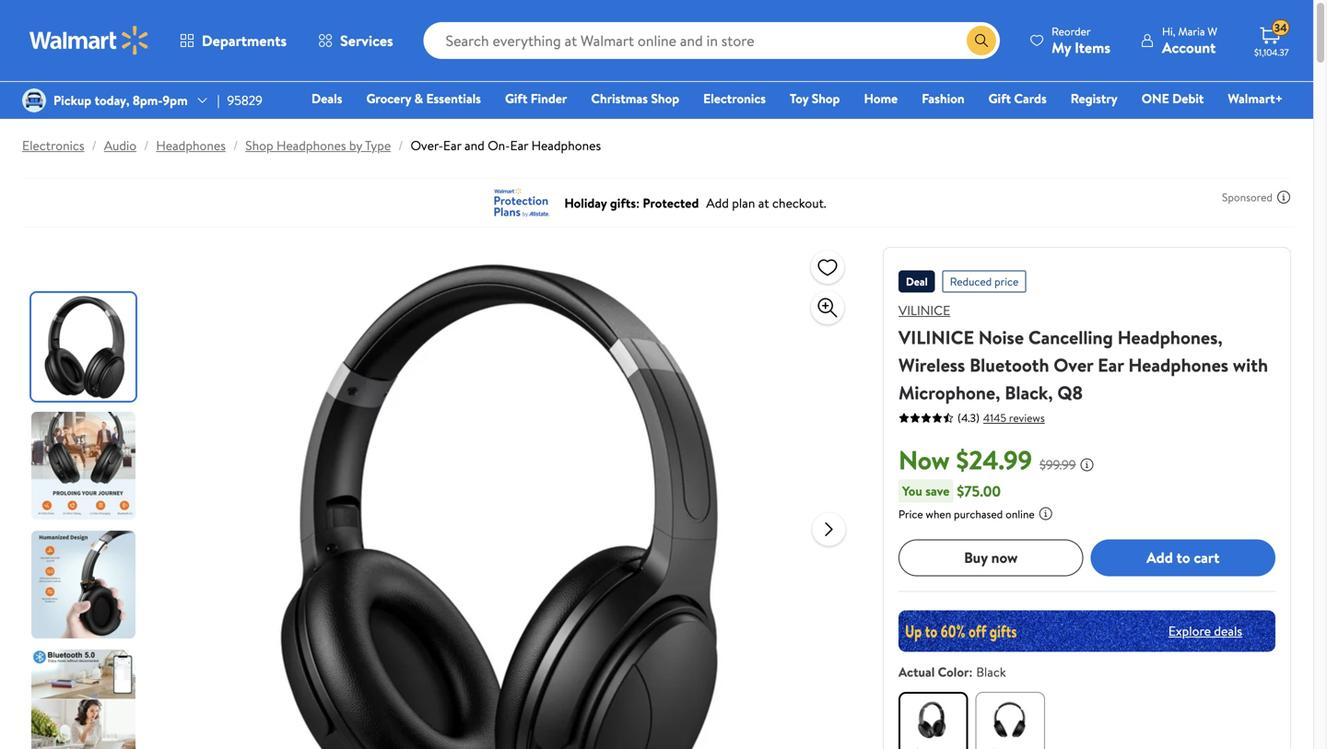 Task type: locate. For each thing, give the bounding box(es) containing it.
95829
[[227, 91, 263, 109]]

/ right the audio
[[144, 136, 149, 154]]

headphones,
[[1117, 324, 1223, 350]]

electronics / audio / headphones / shop headphones by type / over-ear and on-ear headphones
[[22, 136, 601, 154]]

services
[[340, 30, 393, 51]]

reorder my items
[[1052, 23, 1110, 58]]

1 horizontal spatial ear
[[510, 136, 528, 154]]

headphones left by
[[276, 136, 346, 154]]

to
[[1176, 547, 1190, 568]]

today,
[[95, 91, 129, 109]]

shop right christmas
[[651, 89, 679, 107]]

headphones down the headphones,
[[1128, 352, 1228, 378]]

you save $75.00
[[902, 481, 1001, 501]]

price when purchased online
[[899, 506, 1035, 522]]

0 horizontal spatial shop
[[245, 136, 273, 154]]

1 horizontal spatial electronics
[[703, 89, 766, 107]]

1 vertical spatial vilinice
[[899, 324, 974, 350]]

4 / from the left
[[398, 136, 403, 154]]

audio link
[[104, 136, 137, 154]]

electronics down pickup
[[22, 136, 84, 154]]

gift
[[505, 89, 527, 107], [988, 89, 1011, 107]]

essentials
[[426, 89, 481, 107]]

save
[[925, 482, 950, 500]]

/
[[92, 136, 97, 154], [144, 136, 149, 154], [233, 136, 238, 154], [398, 136, 403, 154]]

electronics for electronics
[[703, 89, 766, 107]]

1 vertical spatial electronics link
[[22, 136, 84, 154]]

sponsored
[[1222, 189, 1273, 205]]

explore
[[1168, 622, 1211, 640]]

over-ear and on-ear headphones link
[[411, 136, 601, 154]]

fashion link
[[913, 88, 973, 108]]

1 / from the left
[[92, 136, 97, 154]]

vilinice up the wireless
[[899, 324, 974, 350]]

search icon image
[[974, 33, 989, 48]]

headphones inside vilinice vilinice noise cancelling headphones, wireless bluetooth over ear headphones with microphone, black, q8
[[1128, 352, 1228, 378]]

0 vertical spatial vilinice
[[899, 301, 950, 319]]

electronics link
[[695, 88, 774, 108], [22, 136, 84, 154]]

gift for gift finder
[[505, 89, 527, 107]]

noise
[[978, 324, 1024, 350]]

2 horizontal spatial shop
[[812, 89, 840, 107]]

0 horizontal spatial electronics link
[[22, 136, 84, 154]]

electronics link down pickup
[[22, 136, 84, 154]]

/ right headphones link
[[233, 136, 238, 154]]

0 horizontal spatial gift
[[505, 89, 527, 107]]

shop inside 'link'
[[812, 89, 840, 107]]

4145 reviews link
[[980, 410, 1045, 426]]

departments button
[[164, 18, 302, 63]]

(4.3) 4145 reviews
[[957, 410, 1045, 426]]

cards
[[1014, 89, 1047, 107]]

vilinice link
[[899, 301, 950, 319]]

add to cart
[[1147, 547, 1219, 568]]

toy
[[790, 89, 809, 107]]

toy shop link
[[782, 88, 848, 108]]

vilinice noise cancelling headphones, wireless bluetooth over ear headphones with microphone, black, q8 - image 3 of 7 image
[[31, 531, 139, 639]]

and
[[464, 136, 485, 154]]

home link
[[856, 88, 906, 108]]

shop right toy
[[812, 89, 840, 107]]

1 horizontal spatial electronics link
[[695, 88, 774, 108]]

&
[[414, 89, 423, 107]]

1 horizontal spatial shop
[[651, 89, 679, 107]]

deal
[[906, 274, 928, 289]]

 image
[[22, 88, 46, 112]]

electronics
[[703, 89, 766, 107], [22, 136, 84, 154]]

on-
[[488, 136, 510, 154]]

shop
[[651, 89, 679, 107], [812, 89, 840, 107], [245, 136, 273, 154]]

now $24.99
[[899, 442, 1032, 478]]

account
[[1162, 37, 1216, 58]]

when
[[926, 506, 951, 522]]

$1,104.37
[[1254, 46, 1289, 59]]

2 / from the left
[[144, 136, 149, 154]]

1 horizontal spatial gift
[[988, 89, 1011, 107]]

electronics link down search search box
[[695, 88, 774, 108]]

8pm-
[[133, 91, 163, 109]]

gift finder link
[[497, 88, 575, 108]]

vilinice vilinice noise cancelling headphones, wireless bluetooth over ear headphones with microphone, black, q8
[[899, 301, 1268, 405]]

over
[[1054, 352, 1093, 378]]

one debit link
[[1133, 88, 1212, 108]]

ear left the and at the top left of the page
[[443, 136, 461, 154]]

electronics for electronics / audio / headphones / shop headphones by type / over-ear and on-ear headphones
[[22, 136, 84, 154]]

1 gift from the left
[[505, 89, 527, 107]]

w
[[1208, 23, 1217, 39]]

legal information image
[[1038, 506, 1053, 521]]

vilinice noise cancelling headphones, wireless bluetooth over ear headphones with microphone, black, q8 - image 2 of 7 image
[[31, 412, 139, 520]]

electronics down search search box
[[703, 89, 766, 107]]

ear inside vilinice vilinice noise cancelling headphones, wireless bluetooth over ear headphones with microphone, black, q8
[[1098, 352, 1124, 378]]

reduced
[[950, 274, 992, 289]]

bluetooth
[[970, 352, 1049, 378]]

grocery & essentials
[[366, 89, 481, 107]]

vilinice down "deal" on the top
[[899, 301, 950, 319]]

9pm
[[163, 91, 188, 109]]

1 vilinice from the top
[[899, 301, 950, 319]]

gift left finder
[[505, 89, 527, 107]]

add to favorites list, vilinice noise cancelling headphones, wireless bluetooth over ear headphones with microphone, black, q8 image
[[816, 256, 839, 279]]

| 95829
[[217, 91, 263, 109]]

type
[[365, 136, 391, 154]]

headphones
[[156, 136, 226, 154], [276, 136, 346, 154], [531, 136, 601, 154], [1128, 352, 1228, 378]]

|
[[217, 91, 220, 109]]

Walmart Site-Wide search field
[[424, 22, 1000, 59]]

headphones down 9pm
[[156, 136, 226, 154]]

/ right type
[[398, 136, 403, 154]]

ear right the and at the top left of the page
[[510, 136, 528, 154]]

shop for christmas shop
[[651, 89, 679, 107]]

grocery & essentials link
[[358, 88, 489, 108]]

purchased
[[954, 506, 1003, 522]]

departments
[[202, 30, 287, 51]]

/ left the audio
[[92, 136, 97, 154]]

shop down 95829
[[245, 136, 273, 154]]

black
[[976, 663, 1006, 681]]

buy now button
[[899, 539, 1083, 576]]

learn more about strikethrough prices image
[[1080, 457, 1094, 472]]

gift left the cards
[[988, 89, 1011, 107]]

home
[[864, 89, 898, 107]]

0 vertical spatial electronics
[[703, 89, 766, 107]]

up to sixty percent off deals. shop now. image
[[899, 610, 1275, 652]]

vilinice noise cancelling headphones, wireless bluetooth over ear headphones with microphone, black, q8 image
[[208, 247, 798, 749]]

actual color : black
[[899, 663, 1006, 681]]

over-
[[411, 136, 443, 154]]

buy
[[964, 547, 988, 568]]

ear right over
[[1098, 352, 1124, 378]]

you
[[902, 482, 922, 500]]

shop for toy shop
[[812, 89, 840, 107]]

2 horizontal spatial ear
[[1098, 352, 1124, 378]]

deals link
[[303, 88, 351, 108]]

2 gift from the left
[[988, 89, 1011, 107]]

0 horizontal spatial electronics
[[22, 136, 84, 154]]

1 vertical spatial electronics
[[22, 136, 84, 154]]

gift cards link
[[980, 88, 1055, 108]]

maria
[[1178, 23, 1205, 39]]



Task type: describe. For each thing, give the bounding box(es) containing it.
finder
[[531, 89, 567, 107]]

hi, maria w account
[[1162, 23, 1217, 58]]

registry
[[1071, 89, 1118, 107]]

pickup
[[53, 91, 91, 109]]

add to cart button
[[1091, 539, 1275, 576]]

vilinice noise cancelling headphones, wireless bluetooth over ear headphones with microphone, black, q8 - image 1 of 7 image
[[31, 293, 139, 401]]

0 horizontal spatial ear
[[443, 136, 461, 154]]

with
[[1233, 352, 1268, 378]]

online
[[1006, 506, 1035, 522]]

$75.00
[[957, 481, 1001, 501]]

actual color list
[[895, 688, 1279, 749]]

reduced price
[[950, 274, 1019, 289]]

gift finder
[[505, 89, 567, 107]]

christmas shop link
[[583, 88, 688, 108]]

headphones down finder
[[531, 136, 601, 154]]

wireless
[[899, 352, 965, 378]]

next media item image
[[818, 518, 840, 540]]

q8
[[1057, 380, 1083, 405]]

zoom image modal image
[[816, 297, 839, 319]]

deals
[[312, 89, 342, 107]]

reorder
[[1052, 23, 1091, 39]]

debit
[[1172, 89, 1204, 107]]

now
[[991, 547, 1018, 568]]

headphones link
[[156, 136, 226, 154]]

walmart+
[[1228, 89, 1283, 107]]

price
[[899, 506, 923, 522]]

0 vertical spatial electronics link
[[695, 88, 774, 108]]

registry link
[[1062, 88, 1126, 108]]

$99.99
[[1039, 456, 1076, 474]]

gift cards
[[988, 89, 1047, 107]]

Search search field
[[424, 22, 1000, 59]]

walmart+ link
[[1220, 88, 1291, 108]]

items
[[1075, 37, 1110, 58]]

buy now
[[964, 547, 1018, 568]]

walmart image
[[29, 26, 149, 55]]

color
[[938, 663, 969, 681]]

34
[[1274, 20, 1287, 36]]

reviews
[[1009, 410, 1045, 426]]

2 vilinice from the top
[[899, 324, 974, 350]]

grocery
[[366, 89, 411, 107]]

gift for gift cards
[[988, 89, 1011, 107]]

vilinice noise cancelling headphones, wireless bluetooth over ear headphones with microphone, black, q8 - image 4 of 7 image
[[31, 650, 139, 749]]

by
[[349, 136, 362, 154]]

black,
[[1005, 380, 1053, 405]]

4145
[[983, 410, 1006, 426]]

one debit
[[1142, 89, 1204, 107]]

cart
[[1194, 547, 1219, 568]]

add
[[1147, 547, 1173, 568]]

now
[[899, 442, 950, 478]]

cancelling
[[1028, 324, 1113, 350]]

ad disclaimer and feedback image
[[1276, 190, 1291, 205]]

$24.99
[[956, 442, 1032, 478]]

one
[[1142, 89, 1169, 107]]

deals
[[1214, 622, 1242, 640]]

services button
[[302, 18, 409, 63]]

(4.3)
[[957, 410, 980, 426]]

my
[[1052, 37, 1071, 58]]

christmas shop
[[591, 89, 679, 107]]

explore deals
[[1168, 622, 1242, 640]]

microphone,
[[899, 380, 1000, 405]]

audio
[[104, 136, 137, 154]]

hi,
[[1162, 23, 1175, 39]]

shop headphones by type link
[[245, 136, 391, 154]]

:
[[969, 663, 973, 681]]

explore deals link
[[1161, 615, 1250, 647]]

3 / from the left
[[233, 136, 238, 154]]

pickup today, 8pm-9pm
[[53, 91, 188, 109]]

christmas
[[591, 89, 648, 107]]



Task type: vqa. For each thing, say whether or not it's contained in the screenshot.
the left Pet
no



